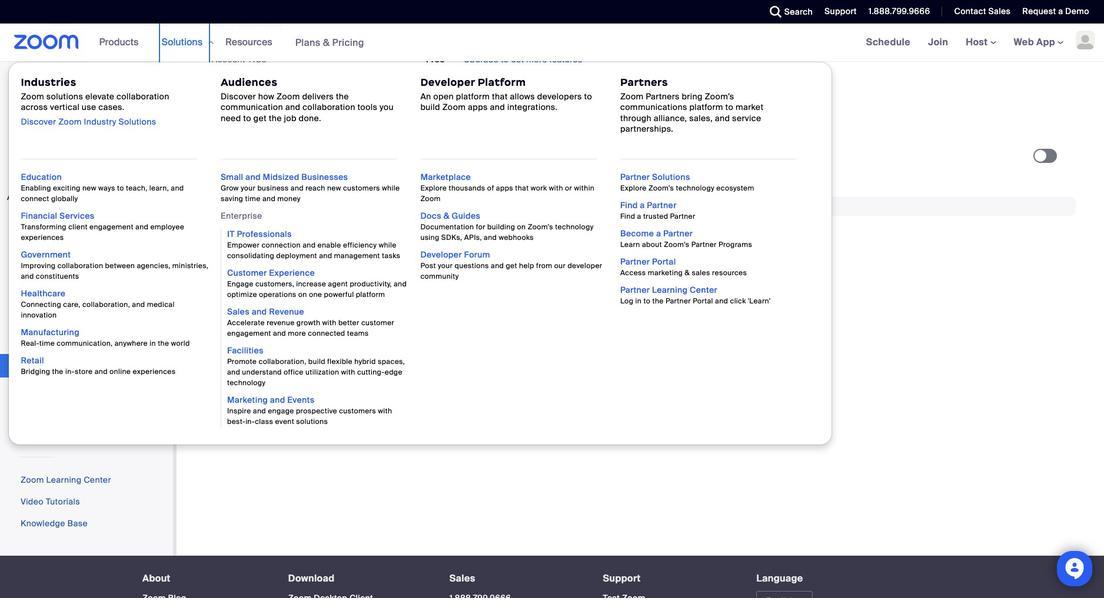 Task type: vqa. For each thing, say whether or not it's contained in the screenshot.
the bottom transfer
yes



Task type: describe. For each thing, give the bounding box(es) containing it.
to left children
[[393, 151, 401, 162]]

it professionals link
[[227, 229, 292, 240]]

explore inside the marketplace explore thousands of apps that work with or within zoom
[[421, 184, 447, 193]]

zoom's inside partners zoom partners bring zoom's communications platform to market through alliance, sales, and service partnerships.
[[705, 91, 735, 102]]

account profile menu
[[0, 354, 173, 404]]

your role
[[212, 87, 250, 98]]

midsized
[[263, 172, 299, 183]]

and inside audiences discover how zoom delivers the communication and collaboration tools you need to get the job done.
[[285, 102, 300, 113]]

inspire
[[227, 407, 251, 416]]

with inside marketing and events inspire and engage prospective customers with best-in-class event solutions
[[378, 407, 392, 416]]

consolidating
[[227, 251, 274, 261]]

solutions inside marketing and events inspire and engage prospective customers with best-in-class event solutions
[[296, 417, 328, 427]]

sales and revenue link
[[227, 307, 304, 317]]

while inside small and midsized businesses grow your business and reach new customers while saving time and money
[[382, 184, 400, 193]]

need inside the main content main content
[[236, 251, 256, 261]]

build inside facilities promote collaboration, build flexible hybrid spaces, and understand office utilization with cutting-edge technology
[[308, 357, 325, 367]]

and up deployment
[[303, 241, 316, 250]]

to inside 'education enabling exciting new ways to teach, learn, and connect globally'
[[117, 184, 124, 193]]

use
[[82, 102, 96, 113]]

financial services transforming client engagement and employee experiences
[[21, 211, 184, 243]]

partnerships.
[[621, 123, 674, 134]]

become a partner learn about zoom's partner programs
[[621, 228, 753, 250]]

discover inside audiences discover how zoom delivers the communication and collaboration tools you need to get the job done.
[[221, 91, 256, 102]]

engagement inside financial services transforming client engagement and employee experiences
[[90, 223, 134, 232]]

add image
[[222, 275, 230, 286]]

the right delivers
[[336, 91, 349, 102]]

docs & guides link
[[421, 211, 481, 221]]

marketplace link
[[421, 172, 471, 183]]

under
[[439, 151, 464, 162]]

0 horizontal spatial support
[[603, 573, 641, 585]]

delivers
[[302, 91, 334, 102]]

technology inside docs & guides documentation for building on zoom's technology using sdks, apis, and webhooks
[[555, 223, 594, 232]]

vertical
[[50, 102, 80, 113]]

learning for zoom
[[46, 475, 81, 486]]

engage
[[227, 280, 254, 289]]

zoom inside audiences discover how zoom delivers the communication and collaboration tools you need to get the job done.
[[277, 91, 300, 102]]

developer forum link
[[421, 250, 490, 260]]

efficiency
[[343, 241, 377, 250]]

of inside the marketplace explore thousands of apps that work with or within zoom
[[487, 184, 494, 193]]

using
[[421, 233, 440, 243]]

and inside government improving collaboration between agencies, ministries, and constituents
[[21, 272, 34, 281]]

zoom inside developer platform an open platform that allows developers to build zoom apps and integrations.
[[443, 102, 466, 113]]

marketplace explore thousands of apps that work with or within zoom
[[421, 172, 595, 204]]

reach
[[306, 184, 325, 193]]

you inside the main content main content
[[219, 251, 234, 261]]

admin
[[7, 193, 32, 203]]

solutions inside "partner solutions explore zoom's technology ecosystem"
[[652, 172, 690, 183]]

& for docs
[[444, 211, 450, 221]]

zoom down enable at the left of the page
[[312, 251, 335, 261]]

the inside partner learning center log in to the partner portal and click 'learn'
[[653, 297, 664, 306]]

contact
[[955, 6, 987, 16]]

solutions inside "industries zoom solutions elevate collaboration across vertical use cases. discover zoom industry solutions"
[[46, 91, 83, 102]]

more inside the main content main content
[[526, 54, 547, 65]]

docs
[[421, 211, 442, 221]]

developer for forum
[[421, 250, 462, 260]]

1 vertical spatial partners
[[646, 91, 680, 102]]

and inside healthcare connecting care, collaboration, and medical innovation
[[132, 300, 145, 310]]

in inside "manufacturing real-time communication, anywhere in the world"
[[150, 339, 156, 349]]

for
[[476, 223, 486, 232]]

meetings navigation
[[858, 24, 1105, 62]]

zoom down vertical at the top left of page
[[58, 116, 82, 127]]

engagement inside the sales and revenue accelerate revenue growth with better customer engagement and more connected teams
[[227, 329, 271, 339]]

terminate my account
[[215, 332, 305, 342]]

market
[[736, 102, 764, 113]]

marketing and events link
[[227, 395, 315, 406]]

code
[[310, 275, 332, 286]]

and up class
[[253, 407, 266, 416]]

revenue
[[269, 307, 304, 317]]

log
[[621, 297, 634, 306]]

access
[[621, 268, 646, 278]]

partner up become a partner learn about zoom's partner programs
[[670, 212, 696, 221]]

developers
[[537, 91, 582, 102]]

how
[[258, 91, 275, 102]]

deployment
[[276, 251, 317, 261]]

your inside developer forum post your questions and get help from our developer community
[[438, 261, 453, 271]]

account for account management
[[212, 201, 245, 212]]

settings link
[[0, 107, 173, 131]]

collaboration, inside facilities promote collaboration, build flexible hybrid spaces, and understand office utilization with cutting-edge technology
[[259, 357, 306, 367]]

time inside "manufacturing real-time communication, anywhere in the world"
[[39, 339, 55, 349]]

a down find a partner link
[[637, 212, 642, 221]]

knowledge base
[[21, 519, 88, 529]]

reports
[[20, 163, 52, 174]]

engage
[[268, 407, 294, 416]]

tutorials
[[46, 497, 80, 508]]

elevate
[[85, 91, 114, 102]]

customers,
[[256, 280, 294, 289]]

partner,
[[451, 251, 482, 261]]

children
[[403, 151, 437, 162]]

operations
[[259, 290, 296, 300]]

portal inside partner learning center log in to the partner portal and click 'learn'
[[693, 297, 714, 306]]

build inside developer platform an open platform that allows developers to build zoom apps and integrations.
[[421, 102, 440, 113]]

manufacturing
[[21, 327, 79, 338]]

in- inside retail bridging the in-store and online experiences
[[65, 367, 75, 377]]

account for account profile
[[31, 361, 64, 372]]

to right code
[[275, 232, 284, 243]]

base
[[67, 519, 88, 529]]

post
[[421, 261, 436, 271]]

your for move
[[293, 251, 310, 261]]

generate for generate code to transfer account
[[212, 232, 250, 243]]

partner down partner learning center link
[[666, 297, 691, 306]]

optimize
[[227, 290, 257, 300]]

financial
[[21, 211, 57, 221]]

zoom inside partners zoom partners bring zoom's communications platform to market through alliance, sales, and service partnerships.
[[621, 91, 644, 102]]

world
[[171, 339, 190, 349]]

a left the demo
[[1059, 6, 1064, 16]]

connecting
[[21, 300, 61, 310]]

account inside button
[[272, 332, 305, 342]]

building
[[488, 223, 515, 232]]

and inside partners zoom partners bring zoom's communications platform to market through alliance, sales, and service partnerships.
[[715, 113, 730, 123]]

bridging
[[21, 367, 50, 377]]

and right 'small'
[[246, 172, 261, 183]]

demo
[[1066, 6, 1090, 16]]

and up accelerate
[[252, 307, 267, 317]]

click
[[730, 297, 746, 306]]

and inside developer platform an open platform that allows developers to build zoom apps and integrations.
[[490, 102, 505, 113]]

that for developer
[[492, 91, 508, 102]]

need inside audiences discover how zoom delivers the communication and collaboration tools you need to get the job done.
[[221, 113, 241, 123]]

businesses
[[302, 172, 348, 183]]

marketing
[[227, 395, 268, 406]]

edge
[[385, 368, 403, 377]]

on inside docs & guides documentation for building on zoom's technology using sdks, apis, and webhooks
[[517, 223, 526, 232]]

while inside it professionals empower connection and enable efficiency while consolidating deployment and management tasks
[[379, 241, 397, 250]]

collaboration inside audiences discover how zoom delivers the communication and collaboration tools you need to get the job done.
[[303, 102, 355, 113]]

to left the 'tasks'
[[372, 251, 380, 261]]

if you need to move your zoom account to a different zoom partner, please generate a transfer code.
[[212, 251, 615, 261]]

sales
[[692, 268, 710, 278]]

with inside the marketplace explore thousands of apps that work with or within zoom
[[549, 184, 563, 193]]

increase
[[296, 280, 326, 289]]

online
[[110, 367, 131, 377]]

with inside facilities promote collaboration, build flexible hybrid spaces, and understand office utilization with cutting-edge technology
[[341, 368, 355, 377]]

learn
[[621, 240, 640, 250]]

the inside "manufacturing real-time communication, anywhere in the world"
[[158, 339, 169, 349]]

new inside small and midsized businesses grow your business and reach new customers while saving time and money
[[327, 184, 341, 193]]

customer
[[361, 319, 394, 328]]

and down the business
[[263, 194, 276, 204]]

scheduler link
[[0, 82, 173, 106]]

and inside customer experience engage customers, increase agent productivity, and optimize operations on one powerful platform
[[394, 280, 407, 289]]

in- inside marketing and events inspire and engage prospective customers with best-in-class event solutions
[[246, 417, 255, 427]]

app
[[1037, 36, 1056, 48]]

empower
[[227, 241, 260, 250]]

your
[[212, 87, 230, 98]]

recordings
[[20, 39, 66, 50]]

facilities link
[[227, 346, 264, 356]]

0 vertical spatial sales
[[989, 6, 1011, 16]]

1 horizontal spatial support
[[825, 6, 857, 16]]

zoom's inside docs & guides documentation for building on zoom's technology using sdks, apis, and webhooks
[[528, 223, 553, 232]]

with inside the sales and revenue accelerate revenue growth with better customer engagement and more connected teams
[[322, 319, 337, 328]]

solutions inside dropdown button
[[162, 36, 203, 48]]

a left different on the left of page
[[383, 251, 387, 261]]

webhooks
[[499, 233, 534, 243]]

and inside retail bridging the in-store and online experiences
[[95, 367, 108, 377]]

agencies,
[[137, 261, 171, 271]]

technology inside "partner solutions explore zoom's technology ecosystem"
[[676, 184, 715, 193]]

solutions button
[[162, 24, 214, 61]]

plans
[[295, 36, 321, 49]]

store
[[75, 367, 93, 377]]

productivity,
[[350, 280, 392, 289]]

forum
[[464, 250, 490, 260]]

collaboration, inside healthcare connecting care, collaboration, and medical innovation
[[82, 300, 130, 310]]

please
[[484, 251, 511, 261]]

partner down trusted
[[663, 228, 693, 239]]

1 find from the top
[[621, 200, 638, 211]]

event
[[275, 417, 294, 427]]

questions
[[455, 261, 489, 271]]

marketing
[[648, 268, 683, 278]]

done.
[[299, 113, 321, 123]]

of inside the main content main content
[[499, 151, 507, 162]]

get inside the main content main content
[[511, 54, 524, 65]]

to inside partner learning center log in to the partner portal and click 'learn'
[[644, 297, 651, 306]]

explore inside "partner solutions explore zoom's technology ecosystem"
[[621, 184, 647, 193]]

code.
[[592, 251, 615, 261]]

code
[[253, 232, 273, 243]]

experiences for bridging
[[133, 367, 176, 377]]

government
[[21, 250, 71, 260]]

account up management
[[320, 232, 354, 243]]

clips link
[[0, 58, 173, 81]]

communication,
[[57, 339, 113, 349]]

technology inside facilities promote collaboration, build flexible hybrid spaces, and understand office utilization with cutting-edge technology
[[227, 379, 266, 388]]

to up the 'platform'
[[501, 54, 509, 65]]

the left job at the top of the page
[[269, 113, 282, 123]]



Task type: locate. For each thing, give the bounding box(es) containing it.
you right tools
[[380, 102, 394, 113]]

teach,
[[126, 184, 148, 193]]

profile picture image
[[1076, 31, 1095, 49]]

customers inside marketing and events inspire and engage prospective customers with best-in-class event solutions
[[339, 407, 376, 416]]

0 horizontal spatial portal
[[652, 257, 676, 267]]

2 explore from the left
[[621, 184, 647, 193]]

move
[[269, 251, 290, 261]]

0 vertical spatial solutions
[[162, 36, 203, 48]]

0 vertical spatial build
[[421, 102, 440, 113]]

0 vertical spatial engagement
[[90, 223, 134, 232]]

powerful
[[324, 290, 354, 300]]

marketing and events inspire and engage prospective customers with best-in-class event solutions
[[227, 395, 392, 427]]

your for grow
[[241, 184, 256, 193]]

customers down this account provides educational services to children under the age of 18 at the top left of the page
[[343, 184, 380, 193]]

and up "money"
[[291, 184, 304, 193]]

1 vertical spatial more
[[288, 329, 306, 339]]

& right plans
[[323, 36, 330, 49]]

care,
[[63, 300, 80, 310]]

0 horizontal spatial in-
[[65, 367, 75, 377]]

age
[[481, 151, 497, 162]]

promote
[[227, 357, 257, 367]]

developer up the post at the left top of the page
[[421, 250, 462, 260]]

and inside developer forum post your questions and get help from our developer community
[[491, 261, 504, 271]]

account down the resources
[[212, 54, 245, 65]]

and down the 'platform'
[[490, 102, 505, 113]]

of left 18
[[499, 151, 507, 162]]

center up base
[[84, 475, 111, 486]]

& inside docs & guides documentation for building on zoom's technology using sdks, apis, and webhooks
[[444, 211, 450, 221]]

services
[[59, 211, 95, 221]]

customer
[[227, 268, 267, 278]]

1 horizontal spatial in
[[636, 297, 642, 306]]

client
[[68, 223, 88, 232]]

0 vertical spatial developer
[[421, 76, 475, 89]]

language
[[757, 573, 803, 585]]

that left work
[[515, 184, 529, 193]]

0 horizontal spatial solutions
[[119, 116, 156, 127]]

and inside docs & guides documentation for building on zoom's technology using sdks, apis, and webhooks
[[484, 233, 497, 243]]

discover down "across" at the top
[[21, 116, 56, 127]]

0 vertical spatial your
[[241, 184, 256, 193]]

in
[[636, 297, 642, 306], [150, 339, 156, 349]]

get down communication
[[254, 113, 267, 123]]

a inside become a partner learn about zoom's partner programs
[[656, 228, 661, 239]]

zoom's up webhooks
[[528, 223, 553, 232]]

partners
[[621, 76, 668, 89], [646, 91, 680, 102]]

the left 'world'
[[158, 339, 169, 349]]

in inside partner learning center log in to the partner portal and click 'learn'
[[636, 297, 642, 306]]

build up utilization
[[308, 357, 325, 367]]

0 vertical spatial generate
[[212, 232, 250, 243]]

0 vertical spatial you
[[380, 102, 394, 113]]

this
[[212, 151, 229, 162]]

partner learning center log in to the partner portal and click 'learn'
[[621, 285, 771, 306]]

get up the 'platform'
[[511, 54, 524, 65]]

on left one
[[298, 290, 307, 300]]

1 vertical spatial &
[[444, 211, 450, 221]]

explore up find a partner link
[[621, 184, 647, 193]]

0 horizontal spatial new
[[82, 184, 96, 193]]

generate transfer code
[[235, 275, 332, 286]]

2 new from the left
[[327, 184, 341, 193]]

learning
[[652, 285, 688, 296], [46, 475, 81, 486]]

0 horizontal spatial collaboration,
[[82, 300, 130, 310]]

find
[[621, 200, 638, 211], [621, 212, 635, 221]]

and right sales,
[[715, 113, 730, 123]]

0 horizontal spatial discover
[[21, 116, 56, 127]]

customers inside small and midsized businesses grow your business and reach new customers while saving time and money
[[343, 184, 380, 193]]

1 horizontal spatial discover
[[221, 91, 256, 102]]

need down 'empower'
[[236, 251, 256, 261]]

programs
[[719, 240, 753, 250]]

your inside small and midsized businesses grow your business and reach new customers while saving time and money
[[241, 184, 256, 193]]

build down an on the left of page
[[421, 102, 440, 113]]

time down the manufacturing
[[39, 339, 55, 349]]

0 horizontal spatial learning
[[46, 475, 81, 486]]

zoom's right bring
[[705, 91, 735, 102]]

platform right the open
[[456, 91, 490, 102]]

your up the 'community'
[[438, 261, 453, 271]]

banner
[[0, 24, 1105, 446]]

platform
[[478, 76, 526, 89]]

banner containing industries
[[0, 24, 1105, 446]]

and down promote
[[227, 368, 240, 377]]

job
[[284, 113, 297, 123]]

0 vertical spatial experiences
[[21, 233, 64, 243]]

account for account type
[[212, 54, 245, 65]]

plans & pricing
[[295, 36, 364, 49]]

0 horizontal spatial of
[[487, 184, 494, 193]]

facilities
[[227, 346, 264, 356]]

on inside customer experience engage customers, increase agent productivity, and optimize operations on one powerful platform
[[298, 290, 307, 300]]

that down the 'platform'
[[492, 91, 508, 102]]

1 vertical spatial of
[[487, 184, 494, 193]]

1 vertical spatial technology
[[555, 223, 594, 232]]

1 horizontal spatial collaboration,
[[259, 357, 306, 367]]

become a partner link
[[621, 228, 693, 239]]

partner portal link
[[621, 257, 676, 267]]

0 vertical spatial that
[[492, 91, 508, 102]]

about
[[142, 573, 171, 585]]

guides
[[452, 211, 481, 221]]

request
[[1023, 6, 1056, 16]]

1 horizontal spatial more
[[526, 54, 547, 65]]

docs & guides documentation for building on zoom's technology using sdks, apis, and webhooks
[[421, 211, 594, 243]]

and inside financial services transforming client engagement and employee experiences
[[135, 223, 148, 232]]

application inside the main content main content
[[426, 116, 855, 135]]

customer experience link
[[227, 268, 315, 278]]

zoom up the post at the left top of the page
[[426, 251, 449, 261]]

0 vertical spatial in
[[636, 297, 642, 306]]

that inside the marketplace explore thousands of apps that work with or within zoom
[[515, 184, 529, 193]]

to left move
[[258, 251, 266, 261]]

more down growth
[[288, 329, 306, 339]]

1 vertical spatial developer
[[421, 250, 462, 260]]

generate inside button
[[235, 275, 273, 286]]

0 horizontal spatial apps
[[468, 102, 488, 113]]

marketplace
[[421, 172, 471, 183]]

and inside facilities promote collaboration, build flexible hybrid spaces, and understand office utilization with cutting-edge technology
[[227, 368, 240, 377]]

transfer up deployment
[[286, 232, 318, 243]]

0 horizontal spatial in
[[150, 339, 156, 349]]

a up trusted
[[640, 200, 645, 211]]

experiences inside retail bridging the in-store and online experiences
[[133, 367, 176, 377]]

account down efficiency
[[338, 251, 370, 261]]

education
[[21, 172, 62, 183]]

1 explore from the left
[[421, 184, 447, 193]]

partner up trusted
[[647, 200, 677, 211]]

center for partner learning center log in to the partner portal and click 'learn'
[[690, 285, 718, 296]]

with left or
[[549, 184, 563, 193]]

or
[[565, 184, 572, 193]]

growth
[[297, 319, 320, 328]]

more
[[526, 54, 547, 65], [288, 329, 306, 339]]

0 horizontal spatial platform
[[356, 290, 385, 300]]

zoom up "across" at the top
[[21, 91, 44, 102]]

and up engage
[[270, 395, 285, 406]]

get left help
[[506, 261, 517, 271]]

the inside retail bridging the in-store and online experiences
[[52, 367, 63, 377]]

spaces,
[[378, 357, 405, 367]]

technology down or
[[555, 223, 594, 232]]

1 horizontal spatial engagement
[[227, 329, 271, 339]]

on up webhooks
[[517, 223, 526, 232]]

developer
[[568, 261, 603, 271]]

and inside 'education enabling exciting new ways to teach, learn, and connect globally'
[[171, 184, 184, 193]]

0 vertical spatial more
[[526, 54, 547, 65]]

the inside main content
[[466, 151, 479, 162]]

1 vertical spatial transfer
[[559, 251, 590, 261]]

of right thousands
[[487, 184, 494, 193]]

and down enable at the left of the page
[[319, 251, 332, 261]]

1 vertical spatial your
[[293, 251, 310, 261]]

to inside partners zoom partners bring zoom's communications platform to market through alliance, sales, and service partnerships.
[[726, 102, 734, 113]]

partner inside partner portal access marketing & sales resources
[[621, 257, 650, 267]]

government improving collaboration between agencies, ministries, and constituents
[[21, 250, 209, 281]]

employee
[[150, 223, 184, 232]]

developer inside developer forum post your questions and get help from our developer community
[[421, 250, 462, 260]]

portal
[[652, 257, 676, 267], [693, 297, 714, 306]]

apps inside the marketplace explore thousands of apps that work with or within zoom
[[496, 184, 513, 193]]

experiences for services
[[21, 233, 64, 243]]

explore down marketplace link
[[421, 184, 447, 193]]

1 vertical spatial need
[[236, 251, 256, 261]]

knowledge base link
[[21, 519, 88, 529]]

1 developer from the top
[[421, 76, 475, 89]]

open
[[434, 91, 454, 102]]

and down for
[[484, 233, 497, 243]]

zoom inside the marketplace explore thousands of apps that work with or within zoom
[[421, 194, 441, 204]]

platform up sales,
[[690, 102, 724, 113]]

zoom's down become a partner link
[[664, 240, 690, 250]]

1 horizontal spatial solutions
[[296, 417, 328, 427]]

discover up communication
[[221, 91, 256, 102]]

learning for partner
[[652, 285, 688, 296]]

generate for generate transfer code
[[235, 275, 273, 286]]

notes link
[[0, 8, 173, 32]]

1 vertical spatial get
[[254, 113, 267, 123]]

and right learn,
[[171, 184, 184, 193]]

that inside developer platform an open platform that allows developers to build zoom apps and integrations.
[[492, 91, 508, 102]]

zoom logo image
[[14, 35, 79, 49]]

1 vertical spatial support
[[603, 573, 641, 585]]

0 vertical spatial collaboration,
[[82, 300, 130, 310]]

resources
[[226, 36, 272, 48]]

and up job at the top of the page
[[285, 102, 300, 113]]

1 horizontal spatial you
[[380, 102, 394, 113]]

personal menu menu
[[0, 0, 173, 181]]

0 vertical spatial time
[[245, 194, 261, 204]]

features
[[550, 54, 583, 65]]

0 horizontal spatial transfer
[[286, 232, 318, 243]]

main content main content
[[177, 0, 1105, 556]]

with up connected
[[322, 319, 337, 328]]

0 vertical spatial center
[[690, 285, 718, 296]]

more left features
[[526, 54, 547, 65]]

clips
[[20, 64, 41, 75]]

platform down the productivity,
[[356, 290, 385, 300]]

1 vertical spatial on
[[298, 290, 307, 300]]

1 vertical spatial build
[[308, 357, 325, 367]]

resources button
[[226, 24, 278, 61]]

partner learning center link
[[621, 285, 718, 296]]

government link
[[21, 250, 71, 260]]

apps down the 'platform'
[[468, 102, 488, 113]]

partner inside "partner solutions explore zoom's technology ecosystem"
[[621, 172, 650, 183]]

transfer up developer
[[559, 251, 590, 261]]

sales for sales
[[450, 573, 476, 585]]

0 horizontal spatial more
[[288, 329, 306, 339]]

and left employee
[[135, 223, 148, 232]]

product information navigation
[[8, 24, 833, 446]]

customers right 'prospective'
[[339, 407, 376, 416]]

and left medical
[[132, 300, 145, 310]]

web app
[[1014, 36, 1056, 48]]

zoom down the open
[[443, 102, 466, 113]]

1 vertical spatial discover
[[21, 116, 56, 127]]

2 developer from the top
[[421, 250, 462, 260]]

utilization
[[306, 368, 339, 377]]

profile
[[66, 361, 92, 372]]

while up the 'tasks'
[[379, 241, 397, 250]]

upgrade
[[464, 54, 499, 65]]

to inside developer platform an open platform that allows developers to build zoom apps and integrations.
[[584, 91, 592, 102]]

generate code to transfer account
[[212, 232, 354, 243]]

1 vertical spatial collaboration,
[[259, 357, 306, 367]]

application
[[426, 116, 855, 135]]

2 vertical spatial your
[[438, 261, 453, 271]]

zoom's inside become a partner learn about zoom's partner programs
[[664, 240, 690, 250]]

0 horizontal spatial that
[[492, 91, 508, 102]]

to inside audiences discover how zoom delivers the communication and collaboration tools you need to get the job done.
[[243, 113, 251, 123]]

1 horizontal spatial apps
[[496, 184, 513, 193]]

zoom up docs
[[421, 194, 441, 204]]

upgrade to get more features link
[[464, 54, 583, 65]]

partner up "log"
[[621, 285, 650, 296]]

in right anywhere
[[150, 339, 156, 349]]

2 vertical spatial solutions
[[652, 172, 690, 183]]

portal inside partner portal access marketing & sales resources
[[652, 257, 676, 267]]

1 horizontal spatial experiences
[[133, 367, 176, 377]]

center inside partner learning center log in to the partner portal and click 'learn'
[[690, 285, 718, 296]]

partner up find a partner link
[[621, 172, 650, 183]]

1 horizontal spatial learning
[[652, 285, 688, 296]]

0 horizontal spatial your
[[241, 184, 256, 193]]

the
[[336, 91, 349, 102], [269, 113, 282, 123], [466, 151, 479, 162], [653, 297, 664, 306], [158, 339, 169, 349], [52, 367, 63, 377]]

1 horizontal spatial transfer
[[559, 251, 590, 261]]

0 vertical spatial solutions
[[46, 91, 83, 102]]

2 vertical spatial sales
[[450, 573, 476, 585]]

a up our
[[552, 251, 557, 261]]

center for zoom learning center
[[84, 475, 111, 486]]

enable
[[318, 241, 341, 250]]

an
[[421, 91, 431, 102]]

2 vertical spatial technology
[[227, 379, 266, 388]]

while
[[382, 184, 400, 193], [379, 241, 397, 250]]

generate down enterprise
[[212, 232, 250, 243]]

technology left ecosystem
[[676, 184, 715, 193]]

discover inside "industries zoom solutions elevate collaboration across vertical use cases. discover zoom industry solutions"
[[21, 116, 56, 127]]

0 vertical spatial transfer
[[286, 232, 318, 243]]

collaboration up cases.
[[117, 91, 169, 102]]

0 vertical spatial portal
[[652, 257, 676, 267]]

0 vertical spatial get
[[511, 54, 524, 65]]

cutting-
[[357, 368, 385, 377]]

2 vertical spatial &
[[685, 268, 690, 278]]

platform inside partners zoom partners bring zoom's communications platform to market through alliance, sales, and service partnerships.
[[690, 102, 724, 113]]

1 vertical spatial customers
[[339, 407, 376, 416]]

need down communication
[[221, 113, 241, 123]]

saving
[[221, 194, 243, 204]]

1 vertical spatial solutions
[[296, 417, 328, 427]]

collaboration, up "manufacturing real-time communication, anywhere in the world"
[[82, 300, 130, 310]]

platform inside developer platform an open platform that allows developers to build zoom apps and integrations.
[[456, 91, 490, 102]]

zoom up video
[[21, 475, 44, 486]]

web
[[1014, 36, 1034, 48]]

learning inside partner learning center log in to the partner portal and click 'learn'
[[652, 285, 688, 296]]

1 vertical spatial account
[[212, 201, 245, 212]]

1 horizontal spatial on
[[517, 223, 526, 232]]

discover zoom industry solutions link
[[21, 116, 156, 127]]

1 horizontal spatial new
[[327, 184, 341, 193]]

0 horizontal spatial build
[[308, 357, 325, 367]]

time inside small and midsized businesses grow your business and reach new customers while saving time and money
[[245, 194, 261, 204]]

platform
[[456, 91, 490, 102], [690, 102, 724, 113], [356, 290, 385, 300]]

educational
[[305, 151, 354, 162]]

collaboration
[[117, 91, 169, 102], [303, 102, 355, 113], [57, 261, 103, 271]]

generate up optimize
[[235, 275, 273, 286]]

learning up tutorials
[[46, 475, 81, 486]]

admin menu menu
[[0, 214, 173, 429]]

in right "log"
[[636, 297, 642, 306]]

basic information
[[212, 21, 283, 32]]

and down revenue
[[273, 329, 286, 339]]

0 horizontal spatial collaboration
[[57, 261, 103, 271]]

developer up the open
[[421, 76, 475, 89]]

'learn'
[[748, 297, 771, 306]]

1 vertical spatial sales
[[227, 307, 250, 317]]

that
[[492, 91, 508, 102], [515, 184, 529, 193]]

the right bridging
[[52, 367, 63, 377]]

2 horizontal spatial collaboration
[[303, 102, 355, 113]]

0 horizontal spatial on
[[298, 290, 307, 300]]

platform inside customer experience engage customers, increase agent productivity, and optimize operations on one powerful platform
[[356, 290, 385, 300]]

get inside audiences discover how zoom delivers the communication and collaboration tools you need to get the job done.
[[254, 113, 267, 123]]

1 vertical spatial portal
[[693, 297, 714, 306]]

the left age
[[466, 151, 479, 162]]

and inside partner learning center log in to the partner portal and click 'learn'
[[715, 297, 728, 306]]

between
[[105, 261, 135, 271]]

1 vertical spatial engagement
[[227, 329, 271, 339]]

solutions inside "industries zoom solutions elevate collaboration across vertical use cases. discover zoom industry solutions"
[[119, 116, 156, 127]]

class
[[255, 417, 273, 427]]

if
[[212, 251, 217, 261]]

collaboration inside "industries zoom solutions elevate collaboration across vertical use cases. discover zoom industry solutions"
[[117, 91, 169, 102]]

the down partner learning center link
[[653, 297, 664, 306]]

role
[[232, 87, 250, 98]]

apps inside developer platform an open platform that allows developers to build zoom apps and integrations.
[[468, 102, 488, 113]]

solutions down 'prospective'
[[296, 417, 328, 427]]

collaboration inside government improving collaboration between agencies, ministries, and constituents
[[57, 261, 103, 271]]

developer inside developer platform an open platform that allows developers to build zoom apps and integrations.
[[421, 76, 475, 89]]

manufacturing link
[[21, 327, 79, 338]]

experiences inside financial services transforming client engagement and employee experiences
[[21, 233, 64, 243]]

alliance,
[[654, 113, 687, 123]]

1 vertical spatial while
[[379, 241, 397, 250]]

1.888.799.9666
[[869, 6, 931, 16]]

time up enterprise
[[245, 194, 261, 204]]

technology up "marketing"
[[227, 379, 266, 388]]

and right 'store'
[[95, 367, 108, 377]]

collaboration down delivers
[[303, 102, 355, 113]]

account down real- on the left bottom
[[31, 361, 64, 372]]

1 vertical spatial find
[[621, 212, 635, 221]]

that for marketplace
[[515, 184, 529, 193]]

1 horizontal spatial platform
[[456, 91, 490, 102]]

sales,
[[690, 113, 713, 123]]

0 vertical spatial while
[[382, 184, 400, 193]]

1 new from the left
[[82, 184, 96, 193]]

new inside 'education enabling exciting new ways to teach, learn, and connect globally'
[[82, 184, 96, 193]]

enterprise element
[[221, 228, 409, 427]]

0 horizontal spatial &
[[323, 36, 330, 49]]

ways
[[98, 184, 115, 193]]

developer for platform
[[421, 76, 475, 89]]

1 vertical spatial you
[[219, 251, 234, 261]]

sales for sales and revenue accelerate revenue growth with better customer engagement and more connected teams
[[227, 307, 250, 317]]

bring
[[682, 91, 703, 102]]

zoom's inside "partner solutions explore zoom's technology ecosystem"
[[649, 184, 674, 193]]

1 horizontal spatial time
[[245, 194, 261, 204]]

1 horizontal spatial collaboration
[[117, 91, 169, 102]]

scheduler
[[20, 89, 61, 100]]

build
[[421, 102, 440, 113], [308, 357, 325, 367]]

1 horizontal spatial of
[[499, 151, 507, 162]]

2 find from the top
[[621, 212, 635, 221]]

0 vertical spatial support
[[825, 6, 857, 16]]

1 horizontal spatial that
[[515, 184, 529, 193]]

innovation
[[21, 311, 57, 320]]

1 vertical spatial center
[[84, 475, 111, 486]]

0 horizontal spatial experiences
[[21, 233, 64, 243]]

retail bridging the in-store and online experiences
[[21, 356, 176, 377]]

contact sales
[[955, 6, 1011, 16]]

1 horizontal spatial &
[[444, 211, 450, 221]]

you inside audiences discover how zoom delivers the communication and collaboration tools you need to get the job done.
[[380, 102, 394, 113]]

0 vertical spatial partners
[[621, 76, 668, 89]]

a up about
[[656, 228, 661, 239]]

1 horizontal spatial explore
[[621, 184, 647, 193]]

sales inside the sales and revenue accelerate revenue growth with better customer engagement and more connected teams
[[227, 307, 250, 317]]

work
[[531, 184, 547, 193]]

0 vertical spatial in-
[[65, 367, 75, 377]]

0 horizontal spatial engagement
[[90, 223, 134, 232]]

with
[[549, 184, 563, 193], [322, 319, 337, 328], [341, 368, 355, 377], [378, 407, 392, 416]]

account up 'small'
[[231, 151, 265, 162]]

more inside the sales and revenue accelerate revenue growth with better customer engagement and more connected teams
[[288, 329, 306, 339]]

0 horizontal spatial center
[[84, 475, 111, 486]]

connect
[[21, 194, 49, 204]]

partner up sales at the top of the page
[[692, 240, 717, 250]]

& for plans
[[323, 36, 330, 49]]

0 vertical spatial technology
[[676, 184, 715, 193]]

account down grow
[[212, 201, 245, 212]]

portal down sales at the top of the page
[[693, 297, 714, 306]]

& inside partner portal access marketing & sales resources
[[685, 268, 690, 278]]

1 horizontal spatial sales
[[450, 573, 476, 585]]

0 vertical spatial &
[[323, 36, 330, 49]]

get inside developer forum post your questions and get help from our developer community
[[506, 261, 517, 271]]

and left click
[[715, 297, 728, 306]]

1 vertical spatial generate
[[235, 275, 273, 286]]



